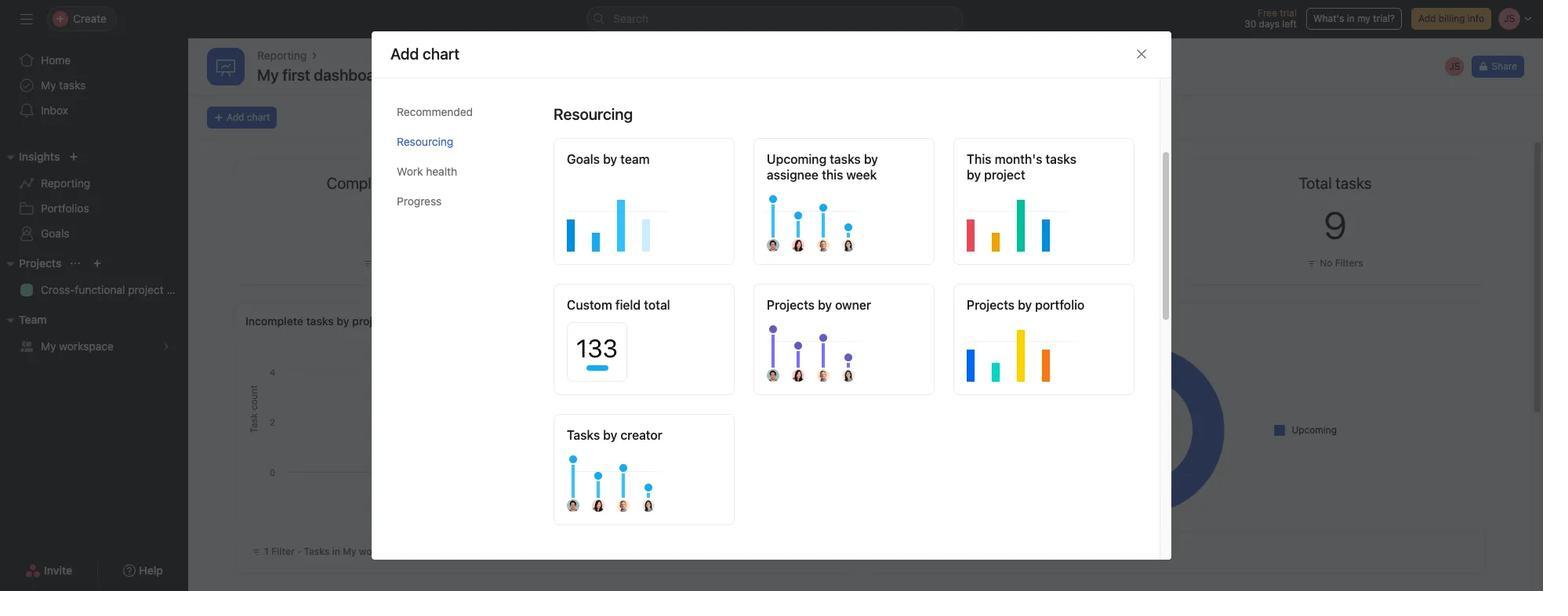Task type: describe. For each thing, give the bounding box(es) containing it.
image of a purple lollipop chart image
[[767, 319, 927, 382]]

my for my first dashboard
[[257, 66, 279, 84]]

0 button for completed tasks
[[373, 203, 396, 247]]

free
[[1258, 7, 1278, 19]]

completion
[[927, 315, 985, 328]]

goals link
[[9, 221, 179, 246]]

filters
[[1335, 257, 1364, 269]]

inbox link
[[9, 98, 179, 123]]

workspace inside "teams" element
[[59, 340, 114, 353]]

image of a multicolored column chart image for month's
[[967, 189, 1127, 252]]

free trial 30 days left
[[1245, 7, 1297, 30]]

9 button
[[1324, 203, 1347, 247]]

add billing info
[[1419, 13, 1485, 24]]

invite
[[44, 564, 72, 577]]

chart
[[247, 111, 270, 123]]

tasks inside button
[[567, 428, 600, 442]]

projects by owner
[[767, 298, 872, 312]]

tasks by completion status this month
[[880, 315, 1079, 328]]

add chart
[[391, 45, 460, 63]]

cross-functional project plan
[[41, 283, 188, 296]]

image of a blue lollipop chart image for upcoming tasks by assignee this week
[[767, 189, 927, 252]]

search button
[[587, 6, 963, 31]]

home
[[41, 53, 71, 67]]

reporting inside insights element
[[41, 176, 90, 190]]

0 for completed tasks
[[373, 203, 396, 247]]

search list box
[[587, 6, 963, 31]]

search
[[613, 12, 649, 25]]

image of a multicolored column chart image for by portfolio
[[967, 319, 1127, 382]]

work
[[397, 165, 423, 178]]

by creator
[[603, 428, 663, 442]]

insights
[[19, 150, 60, 163]]

assignee
[[767, 168, 819, 182]]

my workspace link
[[9, 334, 179, 359]]

plan
[[167, 283, 188, 296]]

1 filter button for incomplete tasks
[[676, 256, 727, 271]]

this month
[[1023, 315, 1079, 328]]

by inside the upcoming tasks by assignee this week
[[864, 152, 878, 166]]

this
[[967, 152, 992, 166]]

cross-functional project plan link
[[9, 278, 188, 303]]

tasks by creator
[[567, 428, 663, 442]]

30
[[1245, 18, 1257, 30]]

trial?
[[1374, 13, 1395, 24]]

0 for overdue tasks
[[1007, 203, 1030, 247]]

tasks in my workspace for by project
[[304, 546, 408, 558]]

resourcing inside button
[[397, 135, 454, 148]]

incomplete
[[246, 315, 303, 328]]

my workspace
[[41, 340, 114, 353]]

billing
[[1439, 13, 1466, 24]]

report image
[[216, 57, 235, 76]]

global element
[[0, 38, 188, 133]]

goals for goals
[[41, 227, 69, 240]]

portfolios
[[41, 202, 89, 215]]

add chart
[[227, 111, 270, 123]]

progress button
[[397, 187, 529, 216]]

projects by owner button
[[754, 284, 935, 395]]

projects by portfolio button
[[954, 284, 1135, 395]]

my
[[1358, 13, 1371, 24]]

no
[[1320, 257, 1333, 269]]

month's
[[995, 152, 1043, 166]]

left
[[1283, 18, 1297, 30]]

no filters button
[[1304, 256, 1368, 271]]

projects element
[[0, 249, 188, 306]]

teams element
[[0, 306, 188, 362]]

overdue tasks
[[969, 174, 1068, 192]]

functional
[[75, 283, 125, 296]]

show options image
[[398, 69, 410, 82]]

js button
[[1444, 56, 1466, 78]]

insights button
[[0, 147, 60, 166]]

upcoming tasks by assignee this week button
[[754, 138, 935, 265]]

invite button
[[15, 557, 82, 585]]

upcoming tasks by assignee this week
[[767, 152, 878, 182]]

work health button
[[397, 157, 529, 187]]

this month's tasks by project button
[[954, 138, 1135, 265]]

add for add chart
[[227, 111, 244, 123]]

insights element
[[0, 143, 188, 249]]

tasks for my tasks
[[59, 78, 86, 92]]

hide sidebar image
[[20, 13, 33, 25]]

home link
[[9, 48, 179, 73]]

goals for goals by team
[[567, 152, 600, 166]]

1 vertical spatial by project
[[337, 315, 389, 328]]

add chart button
[[207, 107, 277, 129]]

info
[[1468, 13, 1485, 24]]

health
[[426, 165, 457, 178]]

in inside button
[[1347, 13, 1355, 24]]

no filters
[[1320, 257, 1364, 269]]

incomplete tasks by project
[[246, 315, 389, 328]]

add billing info button
[[1412, 8, 1492, 30]]



Task type: vqa. For each thing, say whether or not it's contained in the screenshot.
The Assignee
yes



Task type: locate. For each thing, give the bounding box(es) containing it.
1 horizontal spatial reporting link
[[257, 47, 307, 64]]

days
[[1259, 18, 1280, 30]]

2 1 filter button from the left
[[676, 256, 727, 271]]

1 vertical spatial reporting
[[41, 176, 90, 190]]

share
[[1492, 60, 1518, 72]]

1 filter button down image of a blue column chart
[[676, 256, 727, 271]]

0 horizontal spatial workspace
[[59, 340, 114, 353]]

1 vertical spatial image of a blue lollipop chart image
[[567, 449, 727, 512]]

completed tasks
[[327, 174, 442, 192]]

project
[[128, 283, 164, 296]]

this week
[[822, 168, 877, 182]]

image of a blue lollipop chart image
[[767, 189, 927, 252], [567, 449, 727, 512]]

0 horizontal spatial add
[[227, 111, 244, 123]]

tasks in my workspace
[[304, 546, 408, 558], [938, 546, 1042, 558]]

upcoming for upcoming
[[1292, 424, 1337, 436]]

my for my workspace
[[41, 340, 56, 353]]

by up the 'this week'
[[864, 152, 878, 166]]

1 horizontal spatial add
[[1419, 13, 1436, 24]]

0 horizontal spatial resourcing
[[397, 135, 454, 148]]

0 button
[[373, 203, 396, 247], [1007, 203, 1030, 247]]

my tasks link
[[9, 73, 179, 98]]

my first dashboard
[[257, 66, 390, 84]]

my tasks
[[41, 78, 86, 92]]

add
[[1419, 13, 1436, 24], [227, 111, 244, 123]]

tasks
[[880, 315, 909, 328], [567, 428, 600, 442], [304, 546, 330, 558], [938, 546, 964, 558]]

what's in my trial? button
[[1307, 8, 1402, 30]]

9
[[1324, 203, 1347, 247]]

add left 'chart'
[[227, 111, 244, 123]]

projects button
[[0, 254, 61, 273]]

tasks up the 'this week'
[[830, 152, 861, 166]]

projects
[[19, 256, 61, 270], [767, 298, 815, 312], [967, 298, 1015, 312]]

incomplete tasks
[[643, 174, 760, 192]]

field total
[[616, 298, 670, 312]]

projects by portfolio
[[967, 298, 1085, 312]]

0 vertical spatial resourcing
[[554, 105, 633, 123]]

0 horizontal spatial 0
[[373, 203, 396, 247]]

by project inside this month's tasks by project
[[967, 168, 1026, 182]]

0 horizontal spatial 0 button
[[373, 203, 396, 247]]

image of a multicolored column chart image inside this month's tasks by project button
[[967, 189, 1127, 252]]

projects up cross-
[[19, 256, 61, 270]]

workspace
[[59, 340, 114, 353], [359, 546, 408, 558], [993, 546, 1042, 558]]

image of a multicolored column chart image
[[967, 189, 1127, 252], [967, 319, 1127, 382]]

0 button down 'completed tasks'
[[373, 203, 396, 247]]

projects inside dropdown button
[[19, 256, 61, 270]]

0 vertical spatial upcoming
[[767, 152, 827, 166]]

my inside global element
[[41, 78, 56, 92]]

0 horizontal spatial 1 filter button
[[359, 256, 410, 271]]

1
[[376, 257, 380, 269], [693, 257, 697, 269], [1010, 257, 1014, 269], [264, 546, 269, 558], [898, 546, 903, 558]]

2 tasks in my workspace from the left
[[938, 546, 1042, 558]]

upcoming for upcoming tasks by assignee this week
[[767, 152, 827, 166]]

goals left by team
[[567, 152, 600, 166]]

3 1 filter button from the left
[[993, 256, 1044, 271]]

image of a blue lollipop chart image down the 'this week'
[[767, 189, 927, 252]]

js
[[1450, 60, 1461, 72]]

1 filter button
[[359, 256, 410, 271], [676, 256, 727, 271], [993, 256, 1044, 271]]

0 horizontal spatial by
[[864, 152, 878, 166]]

work health
[[397, 165, 457, 178]]

tasks right month's
[[1046, 152, 1077, 166]]

tasks for incomplete tasks by project
[[306, 315, 334, 328]]

1 filter button up the projects by portfolio
[[993, 256, 1044, 271]]

share button
[[1473, 56, 1525, 78]]

my inside "teams" element
[[41, 340, 56, 353]]

1 horizontal spatial 0 button
[[1007, 203, 1030, 247]]

0 vertical spatial by
[[864, 152, 878, 166]]

1 filter button for completed tasks
[[359, 256, 410, 271]]

0
[[373, 203, 396, 247], [1007, 203, 1030, 247]]

1 vertical spatial by
[[912, 315, 925, 328]]

my for my tasks
[[41, 78, 56, 92]]

resourcing up the goals by team
[[554, 105, 633, 123]]

cross-
[[41, 283, 75, 296]]

filter
[[383, 257, 406, 269], [700, 257, 723, 269], [1017, 257, 1040, 269], [271, 546, 295, 558], [906, 546, 929, 558]]

image of a blue lollipop chart image down by creator
[[567, 449, 727, 512]]

image of a multicolored column chart image down by portfolio
[[967, 319, 1127, 382]]

0 vertical spatial image of a blue lollipop chart image
[[767, 189, 927, 252]]

reporting up my first dashboard
[[257, 49, 307, 62]]

0 vertical spatial image of a multicolored column chart image
[[967, 189, 1127, 252]]

1 horizontal spatial in
[[966, 546, 974, 558]]

resourcing button
[[397, 127, 529, 157]]

in
[[1347, 13, 1355, 24], [332, 546, 340, 558], [966, 546, 974, 558]]

0 down overdue tasks
[[1007, 203, 1030, 247]]

1 0 from the left
[[373, 203, 396, 247]]

0 horizontal spatial by project
[[337, 315, 389, 328]]

1 horizontal spatial by project
[[967, 168, 1026, 182]]

1 tasks in my workspace from the left
[[304, 546, 408, 558]]

image of a blue lollipop chart image inside tasks by creator button
[[567, 449, 727, 512]]

tasks inside this month's tasks by project
[[1046, 152, 1077, 166]]

1 horizontal spatial tasks in my workspace
[[938, 546, 1042, 558]]

0 vertical spatial goals
[[567, 152, 600, 166]]

1 vertical spatial add
[[227, 111, 244, 123]]

reporting link up my first dashboard
[[257, 47, 307, 64]]

goals
[[567, 152, 600, 166], [41, 227, 69, 240]]

trial
[[1280, 7, 1297, 19]]

0 vertical spatial reporting
[[257, 49, 307, 62]]

1 filter button down progress
[[359, 256, 410, 271]]

tasks down home
[[59, 78, 86, 92]]

tasks by creator button
[[554, 414, 735, 525]]

tasks right the incomplete in the left bottom of the page
[[306, 315, 334, 328]]

2 image of a multicolored column chart image from the top
[[967, 319, 1127, 382]]

add inside 'button'
[[227, 111, 244, 123]]

tasks for upcoming tasks by assignee this week
[[830, 152, 861, 166]]

image of a numeric rollup card image
[[567, 319, 727, 382]]

0 button for overdue tasks
[[1007, 203, 1030, 247]]

tasks inside global element
[[59, 78, 86, 92]]

0 horizontal spatial upcoming
[[767, 152, 827, 166]]

1 horizontal spatial 1 filter button
[[676, 256, 727, 271]]

image of a multicolored column chart image down this month's tasks by project
[[967, 189, 1127, 252]]

1 0 button from the left
[[373, 203, 396, 247]]

image of a multicolored column chart image inside projects by portfolio button
[[967, 319, 1127, 382]]

inbox
[[41, 104, 68, 117]]

1 vertical spatial image of a multicolored column chart image
[[967, 319, 1127, 382]]

by owner
[[818, 298, 872, 312]]

1 vertical spatial resourcing
[[397, 135, 454, 148]]

what's in my trial?
[[1314, 13, 1395, 24]]

1 horizontal spatial resourcing
[[554, 105, 633, 123]]

progress
[[397, 194, 442, 208]]

1 horizontal spatial projects
[[767, 298, 815, 312]]

team
[[19, 313, 47, 326]]

by team
[[603, 152, 650, 166]]

1 filter button for overdue tasks
[[993, 256, 1044, 271]]

total tasks
[[1299, 174, 1372, 192]]

recommended button
[[397, 97, 529, 127]]

0 horizontal spatial tasks in my workspace
[[304, 546, 408, 558]]

0 button down overdue tasks
[[1007, 203, 1030, 247]]

0 horizontal spatial image of a blue lollipop chart image
[[567, 449, 727, 512]]

1 vertical spatial reporting link
[[9, 171, 179, 196]]

custom
[[567, 298, 612, 312]]

1 vertical spatial goals
[[41, 227, 69, 240]]

image of a blue lollipop chart image for tasks by creator
[[567, 449, 727, 512]]

upcoming
[[767, 152, 827, 166], [1292, 424, 1337, 436]]

tasks in my workspace for completion
[[938, 546, 1042, 558]]

1 horizontal spatial reporting
[[257, 49, 307, 62]]

add to starred image
[[420, 69, 432, 82]]

projects for projects by owner
[[767, 298, 815, 312]]

team button
[[0, 311, 47, 329]]

upcoming inside the upcoming tasks by assignee this week
[[767, 152, 827, 166]]

2 horizontal spatial in
[[1347, 13, 1355, 24]]

1 horizontal spatial image of a blue lollipop chart image
[[767, 189, 927, 252]]

add left billing
[[1419, 13, 1436, 24]]

close image
[[1136, 48, 1148, 61]]

0 horizontal spatial in
[[332, 546, 340, 558]]

0 down 'completed tasks'
[[373, 203, 396, 247]]

0 horizontal spatial reporting
[[41, 176, 90, 190]]

workspace for tasks by completion status this month
[[993, 546, 1042, 558]]

1 horizontal spatial goals
[[567, 152, 600, 166]]

reporting up portfolios
[[41, 176, 90, 190]]

in for tasks by completion status this month
[[966, 546, 974, 558]]

1 vertical spatial upcoming
[[1292, 424, 1337, 436]]

status
[[988, 315, 1021, 328]]

2 horizontal spatial 1 filter button
[[993, 256, 1044, 271]]

in for incomplete tasks by project
[[332, 546, 340, 558]]

projects left by owner
[[767, 298, 815, 312]]

2 horizontal spatial projects
[[967, 298, 1015, 312]]

2 horizontal spatial workspace
[[993, 546, 1042, 558]]

workspace for incomplete tasks by project
[[359, 546, 408, 558]]

first dashboard
[[283, 66, 390, 84]]

goals down portfolios
[[41, 227, 69, 240]]

resourcing up work health
[[397, 135, 454, 148]]

goals by team button
[[554, 138, 735, 265]]

0 horizontal spatial reporting link
[[9, 171, 179, 196]]

image of a blue lollipop chart image inside the upcoming tasks by assignee this week button
[[767, 189, 927, 252]]

projects for projects by portfolio
[[967, 298, 1015, 312]]

1 horizontal spatial workspace
[[359, 546, 408, 558]]

1 filter
[[376, 257, 406, 269], [693, 257, 723, 269], [1010, 257, 1040, 269], [264, 546, 295, 558], [898, 546, 929, 558]]

2 0 button from the left
[[1007, 203, 1030, 247]]

reporting link up portfolios
[[9, 171, 179, 196]]

projects for projects
[[19, 256, 61, 270]]

1 image of a multicolored column chart image from the top
[[967, 189, 1127, 252]]

0 horizontal spatial projects
[[19, 256, 61, 270]]

goals by team
[[567, 152, 650, 166]]

1 horizontal spatial 0
[[1007, 203, 1030, 247]]

by portfolio
[[1018, 298, 1085, 312]]

tasks
[[59, 78, 86, 92], [830, 152, 861, 166], [1046, 152, 1077, 166], [306, 315, 334, 328]]

1 horizontal spatial upcoming
[[1292, 424, 1337, 436]]

goals inside button
[[567, 152, 600, 166]]

by project
[[967, 168, 1026, 182], [337, 315, 389, 328]]

1 1 filter button from the left
[[359, 256, 410, 271]]

tasks inside the upcoming tasks by assignee this week
[[830, 152, 861, 166]]

image of a blue column chart image
[[567, 189, 727, 252]]

portfolios link
[[9, 196, 179, 221]]

0 vertical spatial reporting link
[[257, 47, 307, 64]]

projects up "tasks by completion status this month"
[[967, 298, 1015, 312]]

by left the completion
[[912, 315, 925, 328]]

what's
[[1314, 13, 1345, 24]]

0 horizontal spatial goals
[[41, 227, 69, 240]]

add for add billing info
[[1419, 13, 1436, 24]]

1 horizontal spatial by
[[912, 315, 925, 328]]

recommended
[[397, 105, 473, 118]]

by
[[864, 152, 878, 166], [912, 315, 925, 328]]

goals inside insights element
[[41, 227, 69, 240]]

this month's tasks by project
[[967, 152, 1077, 182]]

add inside button
[[1419, 13, 1436, 24]]

reporting
[[257, 49, 307, 62], [41, 176, 90, 190]]

0 vertical spatial add
[[1419, 13, 1436, 24]]

custom field total
[[567, 298, 670, 312]]

resourcing
[[554, 105, 633, 123], [397, 135, 454, 148]]

0 vertical spatial by project
[[967, 168, 1026, 182]]

2 0 from the left
[[1007, 203, 1030, 247]]

custom field total button
[[554, 284, 735, 395]]



